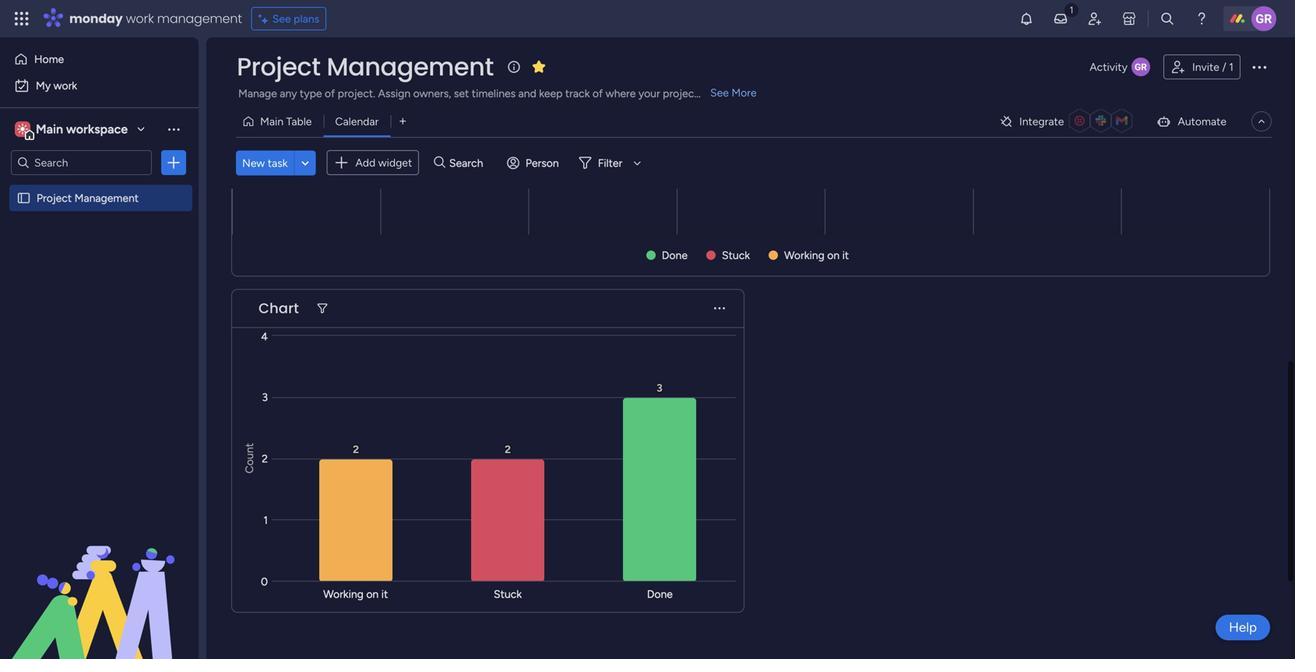 Task type: locate. For each thing, give the bounding box(es) containing it.
see for see plans
[[272, 12, 291, 25]]

2 of from the left
[[593, 87, 603, 100]]

Chart field
[[255, 299, 303, 319]]

main workspace button
[[11, 116, 152, 143]]

automate
[[1178, 115, 1227, 128]]

notifications image
[[1019, 11, 1035, 26]]

0 vertical spatial work
[[126, 10, 154, 27]]

working
[[785, 249, 825, 262]]

main for main table
[[260, 115, 284, 128]]

Search in workspace field
[[33, 154, 130, 172]]

project.
[[338, 87, 376, 100]]

main for main workspace
[[36, 122, 63, 137]]

1 vertical spatial project management
[[37, 192, 139, 205]]

work for monday
[[126, 10, 154, 27]]

table
[[286, 115, 312, 128]]

calendar button
[[324, 109, 391, 134]]

home
[[34, 53, 64, 66]]

workspace selection element
[[15, 120, 130, 140]]

manage
[[238, 87, 277, 100]]

1 vertical spatial work
[[53, 79, 77, 92]]

1 vertical spatial project
[[37, 192, 72, 205]]

0 vertical spatial project
[[237, 49, 321, 84]]

collapse board header image
[[1256, 115, 1269, 128]]

see more link
[[709, 85, 759, 101]]

update feed image
[[1053, 11, 1069, 26]]

see left plans
[[272, 12, 291, 25]]

main right workspace icon
[[36, 122, 63, 137]]

project management down 'search in workspace' field
[[37, 192, 139, 205]]

widget
[[378, 156, 412, 169]]

project
[[663, 87, 699, 100]]

management inside list box
[[74, 192, 139, 205]]

0 horizontal spatial main
[[36, 122, 63, 137]]

arrow down image
[[628, 154, 647, 172]]

workspace options image
[[166, 121, 182, 137]]

work
[[126, 10, 154, 27], [53, 79, 77, 92]]

help button
[[1216, 616, 1271, 641]]

task
[[268, 156, 288, 170]]

of right track
[[593, 87, 603, 100]]

main inside workspace selection element
[[36, 122, 63, 137]]

see inside button
[[272, 12, 291, 25]]

workspace
[[66, 122, 128, 137]]

work right my
[[53, 79, 77, 92]]

0 horizontal spatial project management
[[37, 192, 139, 205]]

0 horizontal spatial see
[[272, 12, 291, 25]]

0 vertical spatial see
[[272, 12, 291, 25]]

0 horizontal spatial project
[[37, 192, 72, 205]]

project
[[237, 49, 321, 84], [37, 192, 72, 205]]

my
[[36, 79, 51, 92]]

management down 'search in workspace' field
[[74, 192, 139, 205]]

show board description image
[[505, 59, 523, 75]]

project up "any"
[[237, 49, 321, 84]]

1 horizontal spatial of
[[593, 87, 603, 100]]

working on it
[[785, 249, 849, 262]]

0 horizontal spatial work
[[53, 79, 77, 92]]

option
[[0, 184, 199, 187]]

greg robinson image
[[1252, 6, 1277, 31]]

workspace image
[[17, 121, 28, 138]]

my work
[[36, 79, 77, 92]]

home option
[[9, 47, 189, 72]]

1 horizontal spatial main
[[260, 115, 284, 128]]

1 horizontal spatial management
[[327, 49, 494, 84]]

project right public board icon in the left of the page
[[37, 192, 72, 205]]

1 horizontal spatial see
[[711, 86, 729, 99]]

project management up project.
[[237, 49, 494, 84]]

more dots image
[[715, 303, 725, 315]]

search everything image
[[1160, 11, 1176, 26]]

add widget button
[[327, 150, 419, 175]]

owners,
[[413, 87, 451, 100]]

remove from favorites image
[[531, 59, 547, 74]]

management
[[327, 49, 494, 84], [74, 192, 139, 205]]

0 vertical spatial management
[[327, 49, 494, 84]]

main table button
[[236, 109, 324, 134]]

of right type
[[325, 87, 335, 100]]

project management inside list box
[[37, 192, 139, 205]]

where
[[606, 87, 636, 100]]

done
[[662, 249, 688, 262]]

new
[[242, 156, 265, 170]]

1 vertical spatial management
[[74, 192, 139, 205]]

invite members image
[[1088, 11, 1103, 26]]

0 horizontal spatial management
[[74, 192, 139, 205]]

see left more
[[711, 86, 729, 99]]

work right monday
[[126, 10, 154, 27]]

0 horizontal spatial of
[[325, 87, 335, 100]]

monday work management
[[69, 10, 242, 27]]

1 horizontal spatial work
[[126, 10, 154, 27]]

main
[[260, 115, 284, 128], [36, 122, 63, 137]]

work inside option
[[53, 79, 77, 92]]

invite
[[1193, 60, 1220, 74]]

any
[[280, 87, 297, 100]]

main left table
[[260, 115, 284, 128]]

keep
[[539, 87, 563, 100]]

monday marketplace image
[[1122, 11, 1138, 26]]

track
[[566, 87, 590, 100]]

integrate
[[1020, 115, 1065, 128]]

see
[[272, 12, 291, 25], [711, 86, 729, 99]]

1 vertical spatial see
[[711, 86, 729, 99]]

help
[[1230, 620, 1258, 636]]

assign
[[378, 87, 411, 100]]

of
[[325, 87, 335, 100], [593, 87, 603, 100]]

see for see more
[[711, 86, 729, 99]]

1 horizontal spatial project management
[[237, 49, 494, 84]]

management up assign
[[327, 49, 494, 84]]

project management
[[237, 49, 494, 84], [37, 192, 139, 205]]

Search field
[[446, 152, 492, 174]]

options image
[[166, 155, 182, 171]]

main inside button
[[260, 115, 284, 128]]

integrate button
[[993, 105, 1144, 138]]

Project Management field
[[233, 49, 498, 84]]



Task type: vqa. For each thing, say whether or not it's contained in the screenshot.
My on the top
yes



Task type: describe. For each thing, give the bounding box(es) containing it.
more
[[732, 86, 757, 99]]

/
[[1223, 60, 1227, 74]]

your
[[639, 87, 661, 100]]

stuck
[[722, 249, 750, 262]]

see more
[[711, 86, 757, 99]]

workspace image
[[15, 121, 30, 138]]

person
[[526, 156, 559, 170]]

person button
[[501, 151, 569, 176]]

add view image
[[400, 116, 406, 127]]

calendar
[[335, 115, 379, 128]]

see plans button
[[251, 7, 327, 30]]

1 image
[[1065, 1, 1079, 18]]

add widget
[[356, 156, 412, 169]]

add
[[356, 156, 376, 169]]

chart
[[259, 299, 299, 319]]

monday
[[69, 10, 123, 27]]

new task button
[[236, 151, 294, 176]]

help image
[[1194, 11, 1210, 26]]

home link
[[9, 47, 189, 72]]

stands.
[[701, 87, 736, 100]]

1 of from the left
[[325, 87, 335, 100]]

activity button
[[1084, 55, 1158, 79]]

see plans
[[272, 12, 320, 25]]

angle down image
[[302, 157, 309, 169]]

it
[[843, 249, 849, 262]]

management
[[157, 10, 242, 27]]

timelines
[[472, 87, 516, 100]]

automate button
[[1150, 109, 1233, 134]]

activity
[[1090, 60, 1128, 74]]

main workspace
[[36, 122, 128, 137]]

main table
[[260, 115, 312, 128]]

invite / 1
[[1193, 60, 1234, 74]]

plans
[[294, 12, 320, 25]]

public board image
[[16, 191, 31, 206]]

and
[[519, 87, 537, 100]]

filter button
[[573, 151, 647, 176]]

0 vertical spatial project management
[[237, 49, 494, 84]]

new task
[[242, 156, 288, 170]]

v2 search image
[[434, 154, 446, 172]]

project management list box
[[0, 182, 199, 422]]

1
[[1230, 60, 1234, 74]]

type
[[300, 87, 322, 100]]

project inside list box
[[37, 192, 72, 205]]

invite / 1 button
[[1164, 55, 1241, 79]]

work for my
[[53, 79, 77, 92]]

my work link
[[9, 73, 189, 98]]

filter
[[598, 156, 623, 170]]

on
[[828, 249, 840, 262]]

lottie animation image
[[0, 503, 199, 660]]

my work option
[[9, 73, 189, 98]]

1 horizontal spatial project
[[237, 49, 321, 84]]

manage any type of project. assign owners, set timelines and keep track of where your project stands.
[[238, 87, 736, 100]]

select product image
[[14, 11, 30, 26]]

lottie animation element
[[0, 503, 199, 660]]

options image
[[1251, 58, 1269, 76]]

set
[[454, 87, 469, 100]]



